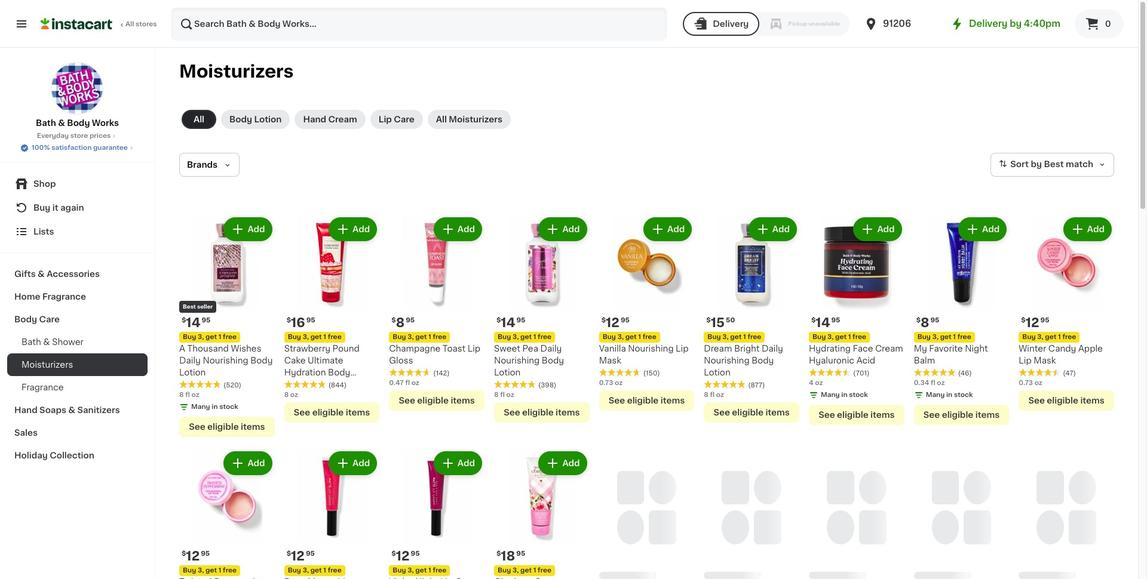 Task type: describe. For each thing, give the bounding box(es) containing it.
hand cream
[[303, 115, 357, 124]]

see eligible items button for sweet pea daily nourishing body lotion
[[494, 402, 589, 423]]

free for pound
[[328, 334, 342, 340]]

$ for vanilla
[[601, 317, 606, 324]]

get for toast
[[415, 334, 427, 340]]

(398)
[[538, 382, 556, 389]]

dream
[[704, 345, 732, 353]]

1 for bright
[[743, 334, 746, 340]]

best for best seller
[[183, 304, 196, 309]]

gifts & accessories
[[14, 270, 100, 278]]

again
[[60, 204, 84, 212]]

sort by
[[1010, 160, 1042, 169]]

candy
[[1048, 345, 1076, 353]]

home fragrance
[[14, 293, 86, 301]]

add button for pea
[[540, 219, 586, 240]]

eligible for strawberry pound cake ultimate hydration body cream
[[312, 408, 344, 417]]

see eligible items for a thousand wishes daily nourishing body lotion
[[189, 423, 265, 431]]

in for balm
[[946, 392, 952, 398]]

(46)
[[958, 370, 972, 377]]

body care link
[[7, 308, 148, 331]]

buy it again
[[33, 204, 84, 212]]

a thousand wishes daily nourishing body lotion
[[179, 344, 273, 377]]

3, for sweet
[[513, 334, 519, 340]]

shop link
[[7, 172, 148, 196]]

get for bright
[[730, 334, 742, 340]]

mask inside winter candy apple lip mask
[[1034, 356, 1056, 365]]

oz down sweet pea daily nourishing body lotion
[[506, 392, 514, 398]]

50
[[726, 317, 735, 324]]

buy 3, get 1 free for favorite
[[917, 334, 971, 340]]

holiday collection link
[[7, 444, 148, 467]]

(142)
[[433, 370, 450, 377]]

champagne toast lip gloss
[[389, 345, 480, 365]]

see eligible items button for champagne toast lip gloss
[[389, 391, 484, 411]]

acid
[[856, 356, 875, 365]]

95 inside the $ 16 95
[[306, 317, 315, 324]]

all moisturizers link
[[428, 110, 511, 129]]

0
[[1105, 20, 1111, 28]]

bath & shower
[[22, 338, 84, 346]]

all moisturizers
[[436, 115, 502, 124]]

many in stock for daily
[[191, 404, 238, 410]]

nourishing inside vanilla nourishing lip mask
[[628, 345, 674, 353]]

shop
[[33, 180, 56, 188]]

3, for my
[[932, 334, 939, 340]]

see for hydrating face cream hyaluronic acid
[[819, 411, 835, 419]]

fragrance link
[[7, 376, 148, 399]]

strawberry pound cake ultimate hydration body cream
[[284, 345, 360, 389]]

4
[[809, 380, 813, 386]]

body inside strawberry pound cake ultimate hydration body cream
[[328, 368, 350, 377]]

free for bright
[[748, 334, 761, 340]]

Best match Sort by field
[[991, 153, 1114, 177]]

eligible for hydrating face cream hyaluronic acid
[[837, 411, 868, 419]]

thousand
[[187, 344, 229, 353]]

cream inside hydrating face cream hyaluronic acid
[[875, 344, 903, 353]]

see for dream bright daily nourishing body lotion
[[714, 408, 730, 417]]

delivery button
[[683, 12, 760, 36]]

home
[[14, 293, 40, 301]]

fl for a thousand wishes daily nourishing body lotion
[[185, 392, 190, 398]]

add button for candy
[[1064, 219, 1111, 240]]

strawberry
[[284, 345, 330, 353]]

wishes
[[231, 344, 261, 353]]

oz right 0.34
[[937, 380, 945, 386]]

holiday collection
[[14, 452, 94, 460]]

add for a thousand wishes daily nourishing body lotion
[[248, 225, 265, 234]]

see eligible items for dream bright daily nourishing body lotion
[[714, 408, 790, 417]]

items for winter candy apple lip mask
[[1080, 396, 1105, 405]]

service type group
[[683, 12, 850, 36]]

nourishing inside a thousand wishes daily nourishing body lotion
[[203, 356, 248, 365]]

gloss
[[389, 356, 413, 365]]

face
[[853, 344, 873, 353]]

8 fl oz for dream bright daily nourishing body lotion
[[704, 392, 724, 398]]

delivery for delivery
[[713, 20, 749, 28]]

1 for pound
[[323, 334, 326, 340]]

see for champagne toast lip gloss
[[399, 396, 415, 405]]

see eligible items for hydrating face cream hyaluronic acid
[[819, 411, 895, 419]]

$ 15 50
[[706, 316, 735, 329]]

pea
[[522, 344, 538, 353]]

100% satisfaction guarantee button
[[20, 141, 135, 153]]

in for daily
[[212, 404, 218, 410]]

1 for favorite
[[953, 334, 956, 340]]

2 vertical spatial moisturizers
[[22, 361, 73, 369]]

0.73 oz for lip
[[1019, 380, 1042, 386]]

product group containing 18
[[494, 449, 589, 579]]

hydrating
[[809, 344, 851, 353]]

favorite
[[929, 345, 963, 353]]

buy 3, get 1 free for bright
[[708, 334, 761, 340]]

1 for toast
[[428, 334, 431, 340]]

lotion inside dream bright daily nourishing body lotion
[[704, 368, 730, 377]]

items for my favorite night balm
[[975, 411, 1000, 419]]

free for candy
[[1062, 334, 1076, 340]]

winter
[[1019, 345, 1046, 353]]

body up "store" at the top left
[[67, 119, 90, 127]]

nourishing inside dream bright daily nourishing body lotion
[[704, 356, 749, 365]]

seller
[[197, 304, 213, 309]]

get for pea
[[520, 334, 532, 340]]

items for dream bright daily nourishing body lotion
[[765, 408, 790, 417]]

8 fl oz for sweet pea daily nourishing body lotion
[[494, 392, 514, 398]]

1 for thousand
[[218, 334, 221, 340]]

1 for candy
[[1058, 334, 1061, 340]]

collection
[[50, 452, 94, 460]]

fl for my favorite night balm
[[931, 380, 935, 386]]

eligible for dream bright daily nourishing body lotion
[[732, 408, 763, 417]]

guarantee
[[93, 145, 128, 151]]

ultimate
[[308, 356, 343, 365]]

see for strawberry pound cake ultimate hydration body cream
[[294, 408, 310, 417]]

see for winter candy apple lip mask
[[1028, 396, 1045, 405]]

3, for hydrating
[[827, 334, 834, 340]]

brands
[[187, 161, 217, 169]]

care for lip care
[[394, 115, 414, 124]]

bath for bath & body works
[[36, 119, 56, 127]]

hand for hand soaps & sanitizers
[[14, 406, 37, 415]]

see eligible items for winter candy apple lip mask
[[1028, 396, 1105, 405]]

add button for face
[[855, 219, 901, 240]]

hydrating face cream hyaluronic acid
[[809, 344, 903, 365]]

best match
[[1044, 160, 1093, 169]]

all for all
[[194, 115, 204, 124]]

all stores
[[125, 21, 157, 27]]

holiday
[[14, 452, 48, 460]]

100%
[[32, 145, 50, 151]]

91206 button
[[864, 7, 936, 41]]

1 for face
[[848, 334, 851, 340]]

stock for balm
[[954, 392, 973, 398]]

see for sweet pea daily nourishing body lotion
[[504, 408, 520, 417]]

3, for a
[[198, 334, 204, 340]]

eligible for a thousand wishes daily nourishing body lotion
[[207, 423, 239, 431]]

bath & body works logo image
[[51, 62, 104, 115]]

eligible for sweet pea daily nourishing body lotion
[[522, 408, 554, 417]]

get for favorite
[[940, 334, 951, 340]]

oz down vanilla
[[615, 380, 623, 386]]

14 for sweet
[[501, 316, 515, 329]]

champagne
[[389, 345, 440, 353]]

many for hyaluronic
[[821, 392, 840, 398]]

1 vertical spatial fragrance
[[22, 384, 64, 392]]

cream inside strawberry pound cake ultimate hydration body cream
[[284, 380, 312, 389]]

sales link
[[7, 422, 148, 444]]

add for sweet pea daily nourishing body lotion
[[562, 225, 580, 234]]

16
[[291, 316, 305, 329]]

$ inside $ 18 95
[[496, 551, 501, 558]]

fl for dream bright daily nourishing body lotion
[[710, 392, 715, 398]]

instacart logo image
[[41, 17, 112, 31]]

night
[[965, 345, 988, 353]]

8 for a thousand wishes daily nourishing body lotion
[[179, 392, 184, 398]]

eligible for my favorite night balm
[[942, 411, 973, 419]]

sanitizers
[[77, 406, 120, 415]]

bath & shower link
[[7, 331, 148, 354]]

8 up champagne
[[396, 316, 405, 329]]

get for face
[[835, 334, 847, 340]]

home fragrance link
[[7, 286, 148, 308]]

nourishing inside sweet pea daily nourishing body lotion
[[494, 356, 540, 365]]

cake
[[284, 356, 306, 365]]

(701)
[[853, 370, 869, 377]]

lip care link
[[370, 110, 423, 129]]

lip right the hand cream
[[379, 115, 392, 124]]

soaps
[[39, 406, 66, 415]]

works
[[92, 119, 119, 127]]

dream bright daily nourishing body lotion
[[704, 345, 783, 377]]

satisfaction
[[51, 145, 92, 151]]

0.73 for lip
[[1019, 380, 1033, 386]]

95 inside $ 18 95
[[516, 551, 525, 558]]

gifts & accessories link
[[7, 263, 148, 286]]

0 vertical spatial moisturizers
[[179, 63, 294, 80]]

(844)
[[328, 382, 347, 389]]

gifts
[[14, 270, 36, 278]]

balm
[[914, 356, 935, 365]]

daily inside a thousand wishes daily nourishing body lotion
[[179, 356, 201, 365]]

body care
[[14, 315, 60, 324]]

pound
[[332, 345, 360, 353]]

eligible for vanilla nourishing lip mask
[[627, 396, 659, 405]]

& right soaps
[[68, 406, 75, 415]]

body inside a thousand wishes daily nourishing body lotion
[[250, 356, 273, 365]]

lip inside champagne toast lip gloss
[[468, 345, 480, 353]]

see eligible items button for winter candy apple lip mask
[[1019, 391, 1114, 411]]

lip care
[[379, 115, 414, 124]]

see eligible items for vanilla nourishing lip mask
[[609, 396, 685, 405]]

$ for dream
[[706, 317, 711, 324]]

see for a thousand wishes daily nourishing body lotion
[[189, 423, 205, 431]]

oz down dream bright daily nourishing body lotion at the bottom right of page
[[716, 392, 724, 398]]



Task type: vqa. For each thing, say whether or not it's contained in the screenshot.
TOTAL
no



Task type: locate. For each thing, give the bounding box(es) containing it.
see eligible items down (46) on the right bottom of page
[[923, 411, 1000, 419]]

$ 8 95 up 'my'
[[916, 316, 939, 329]]

2 horizontal spatial in
[[946, 392, 952, 398]]

see eligible items for sweet pea daily nourishing body lotion
[[504, 408, 580, 417]]

1 for pea
[[533, 334, 536, 340]]

2 0.73 from the left
[[1019, 380, 1033, 386]]

1 vertical spatial hand
[[14, 406, 37, 415]]

eligible down (877)
[[732, 408, 763, 417]]

2 $ 14 95 from the left
[[496, 316, 525, 329]]

see eligible items button for strawberry pound cake ultimate hydration body cream
[[284, 402, 380, 423]]

8 up 'my'
[[921, 316, 929, 329]]

(520)
[[223, 382, 241, 389]]

see eligible items button down (47)
[[1019, 391, 1114, 411]]

vanilla nourishing lip mask
[[599, 345, 688, 365]]

8 down dream
[[704, 392, 708, 398]]

see eligible items button down (398)
[[494, 402, 589, 423]]

many in stock down 0.34 fl oz
[[926, 392, 973, 398]]

$ for my
[[916, 317, 921, 324]]

0 horizontal spatial many in stock
[[191, 404, 238, 410]]

fragrance up soaps
[[22, 384, 64, 392]]

add for winter candy apple lip mask
[[1087, 225, 1105, 234]]

free for pea
[[538, 334, 551, 340]]

add for hydrating face cream hyaluronic acid
[[877, 225, 895, 234]]

$ 14 95 down best seller
[[182, 316, 211, 329]]

sweet pea daily nourishing body lotion
[[494, 344, 564, 377]]

hand up sales
[[14, 406, 37, 415]]

& for body
[[58, 119, 65, 127]]

(47)
[[1063, 370, 1076, 377]]

get for thousand
[[206, 334, 217, 340]]

eligible down (844)
[[312, 408, 344, 417]]

bath down the body care
[[22, 338, 41, 346]]

all link
[[182, 110, 216, 129]]

see eligible items button down (520)
[[179, 417, 275, 437]]

all up brands
[[194, 115, 204, 124]]

2 horizontal spatial all
[[436, 115, 447, 124]]

daily inside sweet pea daily nourishing body lotion
[[540, 344, 562, 353]]

my
[[914, 345, 927, 353]]

free for thousand
[[223, 334, 237, 340]]

lists link
[[7, 220, 148, 244]]

8 fl oz for a thousand wishes daily nourishing body lotion
[[179, 392, 199, 398]]

see eligible items for strawberry pound cake ultimate hydration body cream
[[294, 408, 370, 417]]

body right all link
[[229, 115, 252, 124]]

★★★★★
[[809, 368, 851, 377], [809, 368, 851, 377], [389, 368, 431, 377], [389, 368, 431, 377], [599, 368, 641, 377], [599, 368, 641, 377], [914, 368, 956, 377], [914, 368, 956, 377], [1019, 368, 1061, 377], [1019, 368, 1061, 377], [179, 380, 221, 389], [179, 380, 221, 389], [494, 380, 536, 389], [494, 380, 536, 389], [284, 380, 326, 389], [284, 380, 326, 389], [704, 380, 746, 389], [704, 380, 746, 389]]

see eligible items button for dream bright daily nourishing body lotion
[[704, 402, 799, 423]]

1 horizontal spatial best
[[1044, 160, 1064, 169]]

1
[[218, 334, 221, 340], [533, 334, 536, 340], [848, 334, 851, 340], [323, 334, 326, 340], [428, 334, 431, 340], [638, 334, 641, 340], [743, 334, 746, 340], [953, 334, 956, 340], [1058, 334, 1061, 340], [218, 568, 221, 574], [533, 568, 536, 574], [323, 568, 326, 574], [428, 568, 431, 574]]

see eligible items down (877)
[[714, 408, 790, 417]]

add for champagne toast lip gloss
[[457, 225, 475, 234]]

get for candy
[[1045, 334, 1056, 340]]

lists
[[33, 228, 54, 236]]

0 horizontal spatial 0.73
[[599, 380, 613, 386]]

lip inside vanilla nourishing lip mask
[[676, 345, 688, 353]]

daily right the pea
[[540, 344, 562, 353]]

0 horizontal spatial delivery
[[713, 20, 749, 28]]

2 horizontal spatial stock
[[954, 392, 973, 398]]

(877)
[[748, 382, 765, 389]]

see eligible items for champagne toast lip gloss
[[399, 396, 475, 405]]

by for delivery
[[1010, 19, 1022, 28]]

$ inside $ 15 50
[[706, 317, 711, 324]]

$ for a
[[182, 317, 186, 324]]

vanilla
[[599, 345, 626, 353]]

0 horizontal spatial by
[[1010, 19, 1022, 28]]

stock down (520)
[[219, 404, 238, 410]]

daily right bright
[[762, 345, 783, 353]]

& for shower
[[43, 338, 50, 346]]

2 horizontal spatial daily
[[762, 345, 783, 353]]

0.73 down winter
[[1019, 380, 1033, 386]]

oz down "hydration"
[[290, 392, 298, 398]]

1 horizontal spatial many
[[821, 392, 840, 398]]

0 horizontal spatial $ 8 95
[[391, 316, 415, 329]]

a
[[179, 344, 185, 353]]

1 vertical spatial moisturizers
[[449, 115, 502, 124]]

8 down a
[[179, 392, 184, 398]]

best inside field
[[1044, 160, 1064, 169]]

14 down best seller
[[186, 316, 200, 329]]

1 horizontal spatial daily
[[540, 344, 562, 353]]

get for pound
[[310, 334, 322, 340]]

in
[[841, 392, 847, 398], [946, 392, 952, 398], [212, 404, 218, 410]]

items for champagne toast lip gloss
[[451, 396, 475, 405]]

2 horizontal spatial cream
[[875, 344, 903, 353]]

daily down a
[[179, 356, 201, 365]]

see eligible items down (398)
[[504, 408, 580, 417]]

body
[[229, 115, 252, 124], [67, 119, 90, 127], [14, 315, 37, 324], [250, 356, 273, 365], [542, 356, 564, 365], [752, 356, 774, 365], [328, 368, 350, 377]]

0 vertical spatial cream
[[328, 115, 357, 124]]

body down home
[[14, 315, 37, 324]]

3 8 fl oz from the left
[[704, 392, 724, 398]]

best for best match
[[1044, 160, 1064, 169]]

see eligible items button for a thousand wishes daily nourishing body lotion
[[179, 417, 275, 437]]

$ 8 95 for champagne
[[391, 316, 415, 329]]

hand cream link
[[295, 110, 365, 129]]

add button for pound
[[330, 219, 376, 240]]

buy 3, get 1 free for face
[[812, 334, 866, 340]]

body up (844)
[[328, 368, 350, 377]]

add button for thousand
[[225, 219, 271, 240]]

nourishing down sweet
[[494, 356, 540, 365]]

add for my favorite night balm
[[982, 225, 1000, 234]]

see eligible items down (520)
[[189, 423, 265, 431]]

0 vertical spatial hand
[[303, 115, 326, 124]]

nourishing down dream
[[704, 356, 749, 365]]

14 for hydrating
[[816, 316, 830, 329]]

everyday store prices link
[[37, 131, 118, 141]]

items for hydrating face cream hyaluronic acid
[[870, 411, 895, 419]]

buy 3, get 1 free for toast
[[393, 334, 446, 340]]

hand soaps & sanitizers link
[[7, 399, 148, 422]]

many in stock
[[821, 392, 868, 398], [926, 392, 973, 398], [191, 404, 238, 410]]

lip inside winter candy apple lip mask
[[1019, 356, 1032, 365]]

see eligible items button down (150)
[[599, 391, 694, 411]]

2 horizontal spatial 8 fl oz
[[704, 392, 724, 398]]

body inside sweet pea daily nourishing body lotion
[[542, 356, 564, 365]]

daily inside dream bright daily nourishing body lotion
[[762, 345, 783, 353]]

2 horizontal spatial moisturizers
[[449, 115, 502, 124]]

in down my favorite night balm
[[946, 392, 952, 398]]

1 horizontal spatial delivery
[[969, 19, 1008, 28]]

0 horizontal spatial all
[[125, 21, 134, 27]]

see
[[399, 396, 415, 405], [609, 396, 625, 405], [1028, 396, 1045, 405], [504, 408, 520, 417], [294, 408, 310, 417], [714, 408, 730, 417], [819, 411, 835, 419], [923, 411, 940, 419], [189, 423, 205, 431]]

fl
[[405, 380, 410, 386], [931, 380, 935, 386], [185, 392, 190, 398], [500, 392, 505, 398], [710, 392, 715, 398]]

brands button
[[179, 153, 240, 177]]

lotion
[[254, 115, 282, 124], [179, 368, 206, 377], [494, 368, 521, 377], [704, 368, 730, 377]]

& for accessories
[[38, 270, 45, 278]]

best left "match"
[[1044, 160, 1064, 169]]

8 for strawberry pound cake ultimate hydration body cream
[[284, 392, 289, 398]]

buy 3, get 1 free for nourishing
[[603, 334, 656, 340]]

2 mask from the left
[[1034, 356, 1056, 365]]

0 horizontal spatial daily
[[179, 356, 201, 365]]

8 down sweet pea daily nourishing body lotion
[[494, 392, 499, 398]]

2 0.73 oz from the left
[[1019, 380, 1042, 386]]

hand inside hand soaps & sanitizers link
[[14, 406, 37, 415]]

my favorite night balm
[[914, 345, 988, 365]]

buy it again link
[[7, 196, 148, 220]]

cream up acid
[[875, 344, 903, 353]]

0.47
[[389, 380, 404, 386]]

0 horizontal spatial mask
[[599, 356, 621, 365]]

hand inside hand cream link
[[303, 115, 326, 124]]

sort
[[1010, 160, 1029, 169]]

nourishing up (150)
[[628, 345, 674, 353]]

everyday
[[37, 133, 69, 139]]

lotion inside sweet pea daily nourishing body lotion
[[494, 368, 521, 377]]

match
[[1066, 160, 1093, 169]]

0 vertical spatial best
[[1044, 160, 1064, 169]]

2 horizontal spatial 14
[[816, 316, 830, 329]]

apple
[[1078, 345, 1103, 353]]

buy
[[33, 204, 50, 212], [183, 334, 196, 340], [498, 334, 511, 340], [812, 334, 826, 340], [288, 334, 301, 340], [393, 334, 406, 340], [603, 334, 616, 340], [708, 334, 721, 340], [917, 334, 931, 340], [1022, 334, 1036, 340], [183, 568, 196, 574], [498, 568, 511, 574], [288, 568, 301, 574], [393, 568, 406, 574]]

delivery
[[969, 19, 1008, 28], [713, 20, 749, 28]]

1 0.73 from the left
[[599, 380, 613, 386]]

1 horizontal spatial $ 14 95
[[496, 316, 525, 329]]

oz
[[815, 380, 823, 386], [411, 380, 419, 386], [615, 380, 623, 386], [937, 380, 945, 386], [1035, 380, 1042, 386], [191, 392, 199, 398], [506, 392, 514, 398], [290, 392, 298, 398], [716, 392, 724, 398]]

by left 4:40pm
[[1010, 19, 1022, 28]]

many for balm
[[926, 392, 945, 398]]

hand for hand cream
[[303, 115, 326, 124]]

$ 14 95 for hydrating
[[811, 316, 840, 329]]

0 horizontal spatial best
[[183, 304, 196, 309]]

delivery for delivery by 4:40pm
[[969, 19, 1008, 28]]

add button for toast
[[435, 219, 481, 240]]

1 horizontal spatial stock
[[849, 392, 868, 398]]

free for favorite
[[957, 334, 971, 340]]

add
[[248, 225, 265, 234], [353, 225, 370, 234], [457, 225, 475, 234], [562, 225, 580, 234], [667, 225, 685, 234], [772, 225, 790, 234], [877, 225, 895, 234], [982, 225, 1000, 234], [1087, 225, 1105, 234], [248, 459, 265, 468], [353, 459, 370, 468], [457, 459, 475, 468], [562, 459, 580, 468]]

by inside field
[[1031, 160, 1042, 169]]

0.73 oz
[[599, 380, 623, 386], [1019, 380, 1042, 386]]

12
[[606, 316, 619, 329], [1026, 316, 1039, 329], [186, 550, 200, 563], [291, 550, 305, 563], [396, 550, 410, 563]]

buy 3, get 1 free for pound
[[288, 334, 342, 340]]

many in stock for hyaluronic
[[821, 392, 868, 398]]

all
[[125, 21, 134, 27], [194, 115, 204, 124], [436, 115, 447, 124]]

product group containing 16
[[284, 215, 380, 423]]

lip down winter
[[1019, 356, 1032, 365]]

many in stock for balm
[[926, 392, 973, 398]]

1 $ 8 95 from the left
[[391, 316, 415, 329]]

best
[[1044, 160, 1064, 169], [183, 304, 196, 309]]

by right sort
[[1031, 160, 1042, 169]]

eligible down (142) at the left bottom of page
[[417, 396, 449, 405]]

$ for hydrating
[[811, 317, 816, 324]]

cream up the 8 oz
[[284, 380, 312, 389]]

8 fl oz down sweet pea daily nourishing body lotion
[[494, 392, 514, 398]]

oz right 0.47
[[411, 380, 419, 386]]

0 horizontal spatial hand
[[14, 406, 37, 415]]

1 vertical spatial care
[[39, 315, 60, 324]]

stock for hyaluronic
[[849, 392, 868, 398]]

lip right toast
[[468, 345, 480, 353]]

8 fl oz
[[179, 392, 199, 398], [494, 392, 514, 398], [704, 392, 724, 398]]

0 horizontal spatial stock
[[219, 404, 238, 410]]

fl down sweet pea daily nourishing body lotion
[[500, 392, 505, 398]]

0.73 oz for mask
[[599, 380, 623, 386]]

1 horizontal spatial in
[[841, 392, 847, 398]]

0 horizontal spatial in
[[212, 404, 218, 410]]

bright
[[734, 345, 760, 353]]

many in stock down (520)
[[191, 404, 238, 410]]

3, for champagne
[[408, 334, 414, 340]]

$ 18 95
[[496, 550, 525, 563]]

& left shower
[[43, 338, 50, 346]]

get for nourishing
[[625, 334, 637, 340]]

3 $ 14 95 from the left
[[811, 316, 840, 329]]

see eligible items button down (142) at the left bottom of page
[[389, 391, 484, 411]]

2 vertical spatial cream
[[284, 380, 312, 389]]

eligible for winter candy apple lip mask
[[1047, 396, 1078, 405]]

0 vertical spatial fragrance
[[42, 293, 86, 301]]

None search field
[[171, 7, 667, 41]]

eligible down (47)
[[1047, 396, 1078, 405]]

$ 8 95 for my
[[916, 316, 939, 329]]

1 horizontal spatial by
[[1031, 160, 1042, 169]]

prices
[[90, 133, 111, 139]]

8 fl oz down a
[[179, 392, 199, 398]]

0 button
[[1075, 10, 1124, 38]]

1 vertical spatial bath
[[22, 338, 41, 346]]

see eligible items down (701) on the bottom right of page
[[819, 411, 895, 419]]

see eligible items down (142) at the left bottom of page
[[399, 396, 475, 405]]

body lotion link
[[221, 110, 290, 129]]

in down hyaluronic
[[841, 392, 847, 398]]

eligible down (701) on the bottom right of page
[[837, 411, 868, 419]]

1 8 fl oz from the left
[[179, 392, 199, 398]]

body up (398)
[[542, 356, 564, 365]]

1 horizontal spatial many in stock
[[821, 392, 868, 398]]

hand right body lotion link
[[303, 115, 326, 124]]

& up everyday
[[58, 119, 65, 127]]

$ for champagne
[[391, 317, 396, 324]]

in for hyaluronic
[[841, 392, 847, 398]]

body inside dream bright daily nourishing body lotion
[[752, 356, 774, 365]]

add for strawberry pound cake ultimate hydration body cream
[[353, 225, 370, 234]]

fl right 0.34
[[931, 380, 935, 386]]

eligible down (46) on the right bottom of page
[[942, 411, 973, 419]]

body down 'wishes'
[[250, 356, 273, 365]]

$ 14 95 up sweet
[[496, 316, 525, 329]]

see eligible items button for my favorite night balm
[[914, 405, 1009, 425]]

eligible down (150)
[[627, 396, 659, 405]]

1 vertical spatial best
[[183, 304, 196, 309]]

0.73 for mask
[[599, 380, 613, 386]]

18
[[501, 550, 515, 563]]

8 down "hydration"
[[284, 392, 289, 398]]

1 $ 14 95 from the left
[[182, 316, 211, 329]]

&
[[58, 119, 65, 127], [38, 270, 45, 278], [43, 338, 50, 346], [68, 406, 75, 415]]

stock for daily
[[219, 404, 238, 410]]

2 horizontal spatial many
[[926, 392, 945, 398]]

3 14 from the left
[[816, 316, 830, 329]]

see eligible items for my favorite night balm
[[923, 411, 1000, 419]]

0 vertical spatial bath
[[36, 119, 56, 127]]

0 horizontal spatial moisturizers
[[22, 361, 73, 369]]

0 horizontal spatial 14
[[186, 316, 200, 329]]

buy 3, get 1 free for thousand
[[183, 334, 237, 340]]

see eligible items button down (844)
[[284, 402, 380, 423]]

eligible
[[417, 396, 449, 405], [627, 396, 659, 405], [1047, 396, 1078, 405], [522, 408, 554, 417], [312, 408, 344, 417], [732, 408, 763, 417], [837, 411, 868, 419], [942, 411, 973, 419], [207, 423, 239, 431]]

oz right 4 at the bottom
[[815, 380, 823, 386]]

fl right 0.47
[[405, 380, 410, 386]]

bath up everyday
[[36, 119, 56, 127]]

$ inside the $ 16 95
[[287, 317, 291, 324]]

mask down winter
[[1034, 356, 1056, 365]]

0 horizontal spatial 8 fl oz
[[179, 392, 199, 398]]

best seller
[[183, 304, 213, 309]]

oz down winter
[[1035, 380, 1042, 386]]

1 horizontal spatial $ 8 95
[[916, 316, 939, 329]]

product group
[[179, 215, 275, 437], [284, 215, 380, 423], [389, 215, 484, 411], [494, 215, 589, 423], [599, 215, 694, 411], [704, 215, 799, 423], [809, 215, 904, 425], [914, 215, 1009, 425], [1019, 215, 1114, 411], [179, 449, 275, 579], [284, 449, 380, 579], [389, 449, 484, 579], [494, 449, 589, 579]]

2 horizontal spatial many in stock
[[926, 392, 973, 398]]

product group containing 15
[[704, 215, 799, 423]]

free for nourishing
[[643, 334, 656, 340]]

see for my favorite night balm
[[923, 411, 940, 419]]

1 0.73 oz from the left
[[599, 380, 623, 386]]

1 14 from the left
[[186, 316, 200, 329]]

buy 3, get 1 free
[[183, 334, 237, 340], [498, 334, 551, 340], [812, 334, 866, 340], [288, 334, 342, 340], [393, 334, 446, 340], [603, 334, 656, 340], [708, 334, 761, 340], [917, 334, 971, 340], [1022, 334, 1076, 340], [183, 568, 237, 574], [498, 568, 551, 574], [288, 568, 342, 574], [393, 568, 446, 574]]

body lotion
[[229, 115, 282, 124]]

1 vertical spatial by
[[1031, 160, 1042, 169]]

2 8 fl oz from the left
[[494, 392, 514, 398]]

0 vertical spatial care
[[394, 115, 414, 124]]

see eligible items button down (46) on the right bottom of page
[[914, 405, 1009, 425]]

eligible down (398)
[[522, 408, 554, 417]]

sales
[[14, 429, 38, 437]]

1 horizontal spatial 8 fl oz
[[494, 392, 514, 398]]

0 horizontal spatial 0.73 oz
[[599, 380, 623, 386]]

all for all stores
[[125, 21, 134, 27]]

see eligible items down (844)
[[294, 408, 370, 417]]

see eligible items button down (877)
[[704, 402, 799, 423]]

add button for nourishing
[[645, 219, 691, 240]]

3, for dream
[[722, 334, 729, 340]]

14 up sweet
[[501, 316, 515, 329]]

0 horizontal spatial many
[[191, 404, 210, 410]]

2 $ 8 95 from the left
[[916, 316, 939, 329]]

lotion inside a thousand wishes daily nourishing body lotion
[[179, 368, 206, 377]]

accessories
[[47, 270, 100, 278]]

eligible down (520)
[[207, 423, 239, 431]]

91206
[[883, 19, 911, 28]]

0 horizontal spatial $ 14 95
[[182, 316, 211, 329]]

4 oz
[[809, 380, 823, 386]]

bath
[[36, 119, 56, 127], [22, 338, 41, 346]]

delivery by 4:40pm
[[969, 19, 1060, 28]]

mask inside vanilla nourishing lip mask
[[599, 356, 621, 365]]

1 mask from the left
[[599, 356, 621, 365]]

by for sort
[[1031, 160, 1042, 169]]

mask down vanilla
[[599, 356, 621, 365]]

0.34 fl oz
[[914, 380, 945, 386]]

8 fl oz down dream bright daily nourishing body lotion at the bottom right of page
[[704, 392, 724, 398]]

many down a thousand wishes daily nourishing body lotion
[[191, 404, 210, 410]]

$ for strawberry
[[287, 317, 291, 324]]

many down 4 oz
[[821, 392, 840, 398]]

1 horizontal spatial 14
[[501, 316, 515, 329]]

items for strawberry pound cake ultimate hydration body cream
[[346, 408, 370, 417]]

many down 0.34 fl oz
[[926, 392, 945, 398]]

1 horizontal spatial hand
[[303, 115, 326, 124]]

delivery inside button
[[713, 20, 749, 28]]

in down a thousand wishes daily nourishing body lotion
[[212, 404, 218, 410]]

bath & body works
[[36, 119, 119, 127]]

& right gifts
[[38, 270, 45, 278]]

delivery by 4:40pm link
[[950, 17, 1060, 31]]

8 oz
[[284, 392, 298, 398]]

1 horizontal spatial care
[[394, 115, 414, 124]]

best left seller
[[183, 304, 196, 309]]

mask
[[599, 356, 621, 365], [1034, 356, 1056, 365]]

oz down a thousand wishes daily nourishing body lotion
[[191, 392, 199, 398]]

stock down (46) on the right bottom of page
[[954, 392, 973, 398]]

Search field
[[172, 8, 666, 39]]

buy 3, get 1 free for pea
[[498, 334, 551, 340]]

100% satisfaction guarantee
[[32, 145, 128, 151]]

3, for vanilla
[[617, 334, 624, 340]]

1 horizontal spatial all
[[194, 115, 204, 124]]

$
[[182, 317, 186, 324], [496, 317, 501, 324], [811, 317, 816, 324], [287, 317, 291, 324], [391, 317, 396, 324], [601, 317, 606, 324], [706, 317, 711, 324], [916, 317, 921, 324], [1021, 317, 1026, 324], [182, 551, 186, 558], [496, 551, 501, 558], [287, 551, 291, 558], [391, 551, 396, 558]]

1 horizontal spatial mask
[[1034, 356, 1056, 365]]

$ 14 95 up hydrating
[[811, 316, 840, 329]]

see eligible items
[[399, 396, 475, 405], [609, 396, 685, 405], [1028, 396, 1105, 405], [504, 408, 580, 417], [294, 408, 370, 417], [714, 408, 790, 417], [819, 411, 895, 419], [923, 411, 1000, 419], [189, 423, 265, 431]]

1 horizontal spatial moisturizers
[[179, 63, 294, 80]]

all right lip care link at the left top
[[436, 115, 447, 124]]

0 horizontal spatial care
[[39, 315, 60, 324]]

hydration
[[284, 368, 326, 377]]

see eligible items button down (701) on the bottom right of page
[[809, 405, 904, 425]]

sweet
[[494, 344, 520, 353]]

nourishing
[[628, 345, 674, 353], [203, 356, 248, 365], [494, 356, 540, 365], [704, 356, 749, 365]]

0.34
[[914, 380, 929, 386]]

1 horizontal spatial cream
[[328, 115, 357, 124]]

1 horizontal spatial 0.73
[[1019, 380, 1033, 386]]

0.73 oz down vanilla
[[599, 380, 623, 386]]

see eligible items button for vanilla nourishing lip mask
[[599, 391, 694, 411]]

$ 16 95
[[287, 316, 315, 329]]

0 vertical spatial by
[[1010, 19, 1022, 28]]

1 horizontal spatial 0.73 oz
[[1019, 380, 1042, 386]]

body down bright
[[752, 356, 774, 365]]

1 vertical spatial cream
[[875, 344, 903, 353]]

2 14 from the left
[[501, 316, 515, 329]]

$ 8 95 up champagne
[[391, 316, 415, 329]]

2 horizontal spatial $ 14 95
[[811, 316, 840, 329]]

toast
[[443, 345, 465, 353]]

0 horizontal spatial cream
[[284, 380, 312, 389]]

cream left lip care link at the left top
[[328, 115, 357, 124]]

fl down 'thousand'
[[185, 392, 190, 398]]

0.73 down vanilla
[[599, 380, 613, 386]]



